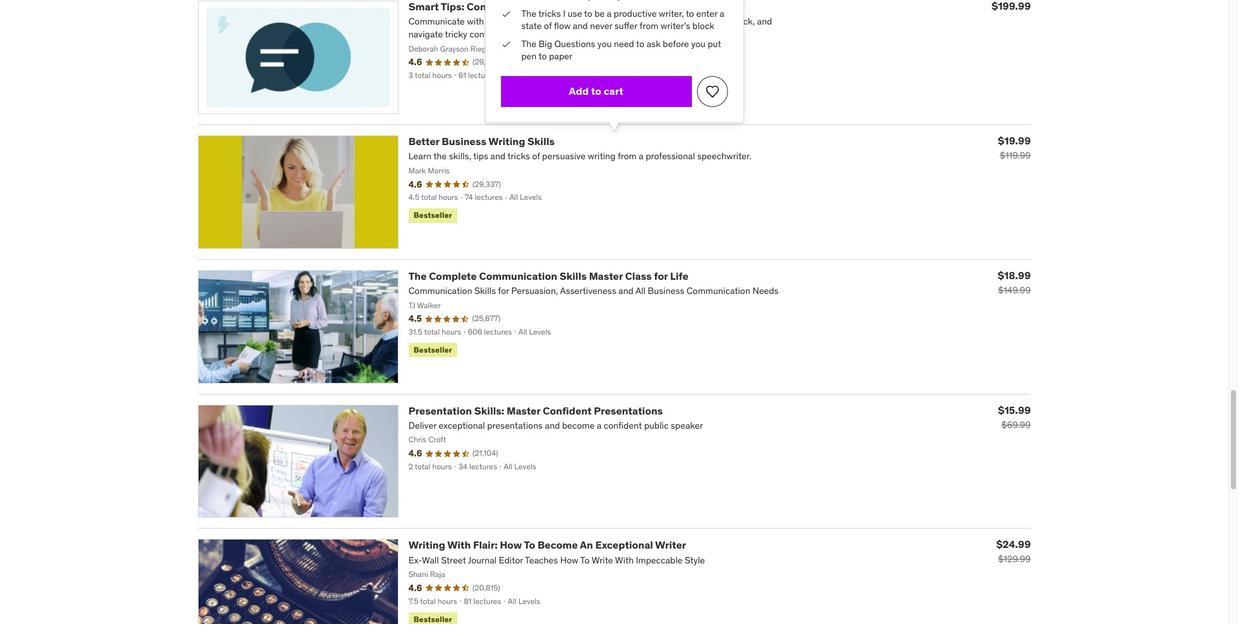Task type: vqa. For each thing, say whether or not it's contained in the screenshot.
$19.99
yes



Task type: describe. For each thing, give the bounding box(es) containing it.
to left be
[[584, 8, 593, 19]]

0 vertical spatial master
[[589, 270, 623, 283]]

$69.99
[[1002, 419, 1031, 431]]

1 you from the left
[[598, 38, 612, 50]]

add to cart button
[[501, 76, 692, 107]]

smart tips: communication
[[409, 0, 545, 13]]

flow
[[554, 20, 571, 32]]

to
[[524, 539, 536, 552]]

better
[[409, 135, 440, 148]]

tricks inside better business writing skills learn the skills, tips and tricks of persuasive writing from a professional speechwriter. mark morris
[[508, 150, 530, 162]]

add to cart
[[569, 85, 624, 98]]

use
[[568, 8, 582, 19]]

speechwriter.
[[698, 150, 752, 162]]

2 horizontal spatial a
[[720, 8, 725, 19]]

all levels
[[510, 193, 542, 202]]

74
[[465, 193, 473, 202]]

levels
[[520, 193, 542, 202]]

persuasive
[[543, 150, 586, 162]]

paper
[[549, 51, 573, 62]]

business
[[442, 135, 487, 148]]

better business writing skills link
[[409, 135, 555, 148]]

of inside better business writing skills learn the skills, tips and tricks of persuasive writing from a professional speechwriter. mark morris
[[533, 150, 540, 162]]

skills for writing
[[528, 135, 555, 148]]

i
[[563, 8, 566, 19]]

class
[[625, 270, 652, 283]]

presentation
[[409, 404, 472, 417]]

big
[[539, 38, 552, 50]]

suffer
[[615, 20, 638, 32]]

the tricks i use to be a productive writer, to enter a state of flow and never suffer from writer's block
[[522, 8, 725, 32]]

better business writing skills learn the skills, tips and tricks of persuasive writing from a professional speechwriter. mark morris
[[409, 135, 752, 175]]

the for the complete communication skills master class for life
[[409, 270, 427, 283]]

the complete communication skills master class for life
[[409, 270, 689, 283]]

life
[[671, 270, 689, 283]]

how
[[500, 539, 522, 552]]

become
[[538, 539, 578, 552]]

ask
[[647, 38, 661, 50]]

enter
[[697, 8, 718, 19]]

4.6
[[409, 178, 422, 190]]

$149.99
[[999, 284, 1031, 296]]

74 lectures
[[465, 193, 503, 202]]

the for the tricks i use to be a productive writer, to enter a state of flow and never suffer from writer's block
[[522, 8, 537, 19]]

exceptional
[[596, 539, 654, 552]]

to inside add to cart 'button'
[[591, 85, 602, 98]]

presentation skills: master confident presentations link
[[409, 404, 663, 417]]

wishlist image
[[705, 84, 720, 99]]

$129.99
[[999, 554, 1031, 566]]

xsmall image
[[501, 38, 511, 51]]

put
[[708, 38, 722, 50]]

communication for complete
[[479, 270, 558, 283]]

never
[[590, 20, 613, 32]]

learn
[[409, 150, 432, 162]]

for
[[654, 270, 668, 283]]

flair:
[[473, 539, 498, 552]]

(29,337)
[[473, 179, 501, 189]]

$24.99 $129.99
[[997, 538, 1031, 566]]

writing with flair: how to become an exceptional writer
[[409, 539, 687, 552]]

presentation skills: master confident presentations
[[409, 404, 663, 417]]

0 horizontal spatial a
[[607, 8, 612, 19]]

$18.99 $149.99
[[998, 269, 1031, 296]]

productive
[[614, 8, 657, 19]]

writing with flair: how to become an exceptional writer link
[[409, 539, 687, 552]]

communication for tips:
[[467, 0, 545, 13]]

block
[[693, 20, 715, 32]]

tricks inside the tricks i use to be a productive writer, to enter a state of flow and never suffer from writer's block
[[539, 8, 561, 19]]

skills,
[[449, 150, 472, 162]]

all
[[510, 193, 518, 202]]

$15.99
[[999, 404, 1031, 417]]

$15.99 $69.99
[[999, 404, 1031, 431]]

1 vertical spatial writing
[[409, 539, 446, 552]]

state
[[522, 20, 542, 32]]



Task type: locate. For each thing, give the bounding box(es) containing it.
writing
[[489, 135, 526, 148], [409, 539, 446, 552]]

writing inside better business writing skills learn the skills, tips and tricks of persuasive writing from a professional speechwriter. mark morris
[[489, 135, 526, 148]]

0 horizontal spatial of
[[533, 150, 540, 162]]

1 vertical spatial master
[[507, 404, 541, 417]]

need
[[614, 38, 635, 50]]

and
[[573, 20, 588, 32], [491, 150, 506, 162]]

1 vertical spatial the
[[522, 38, 537, 50]]

0 vertical spatial tricks
[[539, 8, 561, 19]]

0 vertical spatial of
[[544, 20, 552, 32]]

of inside the tricks i use to be a productive writer, to enter a state of flow and never suffer from writer's block
[[544, 20, 552, 32]]

to
[[584, 8, 593, 19], [686, 8, 695, 19], [637, 38, 645, 50], [539, 51, 547, 62], [591, 85, 602, 98]]

writer
[[656, 539, 687, 552]]

1 horizontal spatial and
[[573, 20, 588, 32]]

the inside the tricks i use to be a productive writer, to enter a state of flow and never suffer from writer's block
[[522, 8, 537, 19]]

of left persuasive
[[533, 150, 540, 162]]

the up pen
[[522, 38, 537, 50]]

the for the big questions you need to ask before you put pen to paper
[[522, 38, 537, 50]]

mark
[[409, 166, 426, 175]]

a left professional
[[639, 150, 644, 162]]

writer,
[[659, 8, 684, 19]]

smart tips: communication link
[[409, 0, 545, 13]]

1 horizontal spatial a
[[639, 150, 644, 162]]

the
[[522, 8, 537, 19], [522, 38, 537, 50], [409, 270, 427, 283]]

and down the use
[[573, 20, 588, 32]]

of
[[544, 20, 552, 32], [533, 150, 540, 162]]

1 vertical spatial of
[[533, 150, 540, 162]]

xsmall image
[[501, 8, 511, 20]]

writing left with
[[409, 539, 446, 552]]

from inside the tricks i use to be a productive writer, to enter a state of flow and never suffer from writer's block
[[640, 20, 659, 32]]

pen
[[522, 51, 537, 62]]

communication
[[467, 0, 545, 13], [479, 270, 558, 283]]

complete
[[429, 270, 477, 283]]

with
[[448, 539, 471, 552]]

and inside the tricks i use to be a productive writer, to enter a state of flow and never suffer from writer's block
[[573, 20, 588, 32]]

the up the state
[[522, 8, 537, 19]]

skills inside better business writing skills learn the skills, tips and tricks of persuasive writing from a professional speechwriter. mark morris
[[528, 135, 555, 148]]

add
[[569, 85, 589, 98]]

0 vertical spatial writing
[[489, 135, 526, 148]]

$24.99
[[997, 538, 1031, 551]]

hours
[[439, 193, 458, 202]]

a
[[607, 8, 612, 19], [720, 8, 725, 19], [639, 150, 644, 162]]

professional
[[646, 150, 695, 162]]

and inside better business writing skills learn the skills, tips and tricks of persuasive writing from a professional speechwriter. mark morris
[[491, 150, 506, 162]]

0 vertical spatial from
[[640, 20, 659, 32]]

0 horizontal spatial master
[[507, 404, 541, 417]]

skills:
[[475, 404, 505, 417]]

presentations
[[594, 404, 663, 417]]

lectures
[[475, 193, 503, 202]]

1 horizontal spatial tricks
[[539, 8, 561, 19]]

1 horizontal spatial writing
[[489, 135, 526, 148]]

1 vertical spatial communication
[[479, 270, 558, 283]]

and right tips
[[491, 150, 506, 162]]

a right be
[[607, 8, 612, 19]]

from
[[640, 20, 659, 32], [618, 150, 637, 162]]

tips:
[[441, 0, 465, 13]]

the inside the big questions you need to ask before you put pen to paper
[[522, 38, 537, 50]]

master left the class
[[589, 270, 623, 283]]

to left ask
[[637, 38, 645, 50]]

0 vertical spatial skills
[[528, 135, 555, 148]]

the
[[434, 150, 447, 162]]

of left 'flow'
[[544, 20, 552, 32]]

0 horizontal spatial skills
[[528, 135, 555, 148]]

2 vertical spatial the
[[409, 270, 427, 283]]

cart
[[604, 85, 624, 98]]

1 vertical spatial skills
[[560, 270, 587, 283]]

1 horizontal spatial skills
[[560, 270, 587, 283]]

$18.99
[[998, 269, 1031, 282]]

to left 'cart'
[[591, 85, 602, 98]]

tips
[[474, 150, 489, 162]]

1 horizontal spatial you
[[692, 38, 706, 50]]

tricks right tips
[[508, 150, 530, 162]]

you down never
[[598, 38, 612, 50]]

a inside better business writing skills learn the skills, tips and tricks of persuasive writing from a professional speechwriter. mark morris
[[639, 150, 644, 162]]

questions
[[555, 38, 596, 50]]

1 horizontal spatial from
[[640, 20, 659, 32]]

$19.99 $119.99
[[999, 134, 1031, 161]]

tricks
[[539, 8, 561, 19], [508, 150, 530, 162]]

smart
[[409, 0, 439, 13]]

1 vertical spatial from
[[618, 150, 637, 162]]

master right skills:
[[507, 404, 541, 417]]

confident
[[543, 404, 592, 417]]

be
[[595, 8, 605, 19]]

skills
[[528, 135, 555, 148], [560, 270, 587, 283]]

0 horizontal spatial from
[[618, 150, 637, 162]]

0 horizontal spatial and
[[491, 150, 506, 162]]

bestseller
[[414, 210, 452, 220]]

4.5
[[409, 193, 420, 202]]

0 vertical spatial and
[[573, 20, 588, 32]]

the big questions you need to ask before you put pen to paper
[[522, 38, 722, 62]]

0 vertical spatial the
[[522, 8, 537, 19]]

the complete communication skills master class for life link
[[409, 270, 689, 283]]

tricks left i
[[539, 8, 561, 19]]

before
[[663, 38, 689, 50]]

writing right business on the left top of the page
[[489, 135, 526, 148]]

from up ask
[[640, 20, 659, 32]]

from inside better business writing skills learn the skills, tips and tricks of persuasive writing from a professional speechwriter. mark morris
[[618, 150, 637, 162]]

1 vertical spatial and
[[491, 150, 506, 162]]

0 horizontal spatial you
[[598, 38, 612, 50]]

0 horizontal spatial writing
[[409, 539, 446, 552]]

from right the writing
[[618, 150, 637, 162]]

1 horizontal spatial of
[[544, 20, 552, 32]]

0 vertical spatial communication
[[467, 0, 545, 13]]

an
[[580, 539, 593, 552]]

$19.99
[[999, 134, 1031, 147]]

morris
[[428, 166, 450, 175]]

a right enter
[[720, 8, 725, 19]]

skills for communication
[[560, 270, 587, 283]]

29337 reviews element
[[473, 179, 501, 190]]

1 vertical spatial tricks
[[508, 150, 530, 162]]

writer's
[[661, 20, 691, 32]]

you left "put"
[[692, 38, 706, 50]]

master
[[589, 270, 623, 283], [507, 404, 541, 417]]

to down big
[[539, 51, 547, 62]]

4.5 total hours
[[409, 193, 458, 202]]

2 you from the left
[[692, 38, 706, 50]]

total
[[421, 193, 437, 202]]

the left "complete"
[[409, 270, 427, 283]]

1 horizontal spatial master
[[589, 270, 623, 283]]

0 horizontal spatial tricks
[[508, 150, 530, 162]]

to left enter
[[686, 8, 695, 19]]

writing
[[588, 150, 616, 162]]

$119.99
[[1000, 150, 1031, 161]]



